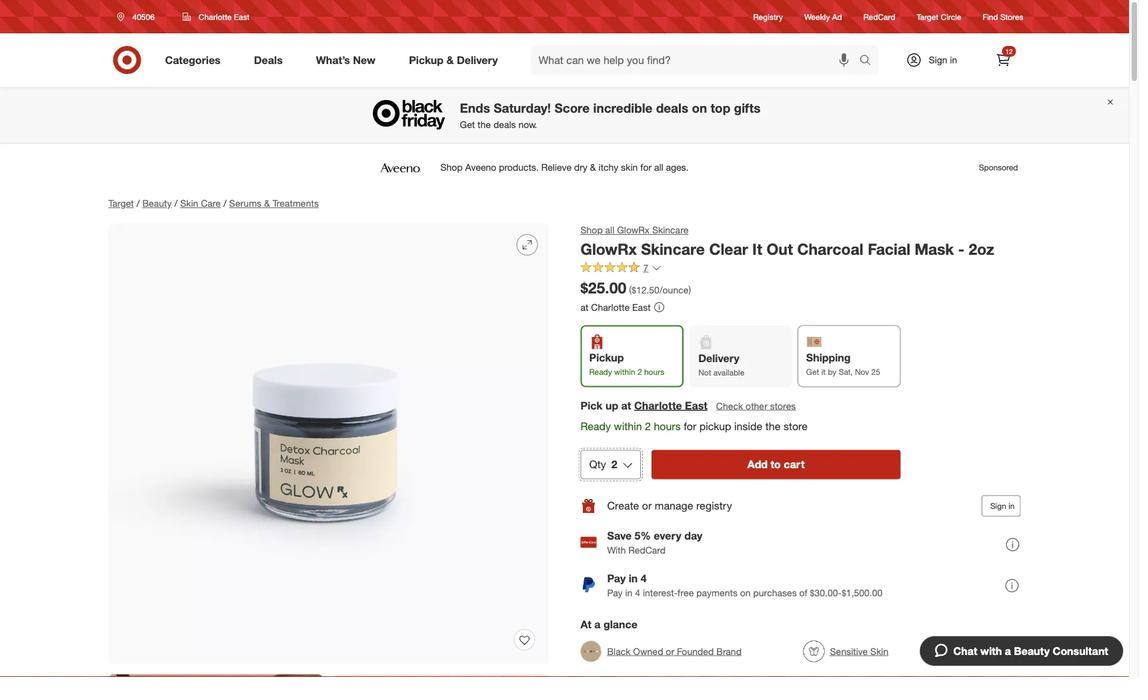 Task type: describe. For each thing, give the bounding box(es) containing it.
What can we help you find? suggestions appear below search field
[[531, 45, 863, 75]]

stores
[[770, 400, 796, 412]]

it
[[753, 239, 763, 258]]

3 / from the left
[[223, 197, 227, 209]]

owned
[[633, 645, 663, 657]]

2oz
[[969, 239, 995, 258]]

registry
[[754, 12, 783, 22]]

of
[[800, 587, 808, 599]]

every
[[654, 529, 682, 542]]

within inside pickup ready within 2 hours
[[614, 367, 635, 377]]

target for target circle
[[917, 12, 939, 22]]

5%
[[635, 529, 651, 542]]

find stores link
[[983, 11, 1024, 22]]

1 vertical spatial at
[[621, 399, 631, 412]]

2 horizontal spatial 2
[[645, 420, 651, 433]]

pickup
[[700, 420, 732, 433]]

check
[[716, 400, 743, 412]]

sat,
[[839, 367, 853, 377]]

ad
[[832, 12, 842, 22]]

1 vertical spatial east
[[632, 301, 651, 313]]

incredible
[[593, 100, 653, 115]]

registry
[[696, 499, 732, 512]]

12
[[1006, 47, 1013, 55]]

check other stores
[[716, 400, 796, 412]]

& inside 'link'
[[447, 53, 454, 66]]

weekly ad link
[[805, 11, 842, 22]]

manage
[[655, 499, 693, 512]]

store
[[784, 420, 808, 433]]

create
[[607, 499, 639, 512]]

sensitive skin
[[830, 645, 889, 657]]

0 vertical spatial glowrx
[[617, 224, 650, 236]]

gifts
[[734, 100, 761, 115]]

0 horizontal spatial &
[[264, 197, 270, 209]]

new
[[353, 53, 376, 66]]

purchases
[[754, 587, 797, 599]]

0 vertical spatial deals
[[656, 100, 689, 115]]

score
[[555, 100, 590, 115]]

charlotte east
[[199, 12, 250, 22]]

delivery inside delivery not available
[[699, 352, 740, 365]]

payments
[[697, 587, 738, 599]]

create or manage registry
[[607, 499, 732, 512]]

pickup & delivery
[[409, 53, 498, 66]]

top
[[711, 100, 731, 115]]

get inside shipping get it by sat, nov 25
[[806, 367, 819, 377]]

out
[[767, 239, 793, 258]]

up
[[606, 399, 619, 412]]

chat with a beauty consultant button
[[920, 636, 1124, 666]]

serums & treatments link
[[229, 197, 319, 209]]

1 vertical spatial glowrx
[[581, 239, 637, 258]]

east inside dropdown button
[[234, 12, 250, 22]]

charlotte east button
[[174, 5, 258, 29]]

1 / from the left
[[137, 197, 140, 209]]

stores
[[1001, 12, 1024, 22]]

hours inside pickup ready within 2 hours
[[644, 367, 665, 377]]

what's
[[316, 53, 350, 66]]

glowrx skincare clear it out charcoal facial mask - 2oz, 1 of 4 image
[[108, 223, 549, 664]]

0 vertical spatial beauty
[[142, 197, 172, 209]]

0 horizontal spatial or
[[642, 499, 652, 512]]

at
[[581, 618, 592, 631]]

by
[[828, 367, 837, 377]]

1 vertical spatial ready
[[581, 420, 611, 433]]

add to cart button
[[652, 450, 901, 479]]

redcard inside the 'save 5% every day with redcard'
[[629, 544, 666, 556]]

shop all glowrx skincare glowrx skincare clear it out charcoal facial mask - 2oz
[[581, 224, 995, 258]]

search
[[854, 55, 886, 68]]

delivery inside 'link'
[[457, 53, 498, 66]]

pickup ready within 2 hours
[[589, 351, 665, 377]]

black owned or founded brand button
[[581, 637, 742, 666]]

check other stores button
[[716, 399, 797, 413]]

weekly
[[805, 12, 830, 22]]

1 pay from the top
[[607, 572, 626, 585]]

0 vertical spatial skincare
[[652, 224, 689, 236]]

1 vertical spatial 4
[[635, 587, 640, 599]]

image gallery element
[[108, 223, 549, 677]]

$1,500.00
[[842, 587, 883, 599]]

it
[[822, 367, 826, 377]]

at a glance
[[581, 618, 638, 631]]

1 vertical spatial the
[[766, 420, 781, 433]]

shop
[[581, 224, 603, 236]]

inside
[[735, 420, 763, 433]]

delivery not available
[[699, 352, 745, 377]]

chat
[[954, 644, 978, 657]]

black
[[607, 645, 631, 657]]

pickup for &
[[409, 53, 444, 66]]

mask
[[915, 239, 954, 258]]

2 / from the left
[[175, 197, 178, 209]]

$12.50
[[632, 284, 660, 296]]

0 vertical spatial sign in
[[929, 54, 958, 66]]

pay in 4 pay in 4 interest-free payments on purchases of $30.00-$1,500.00
[[607, 572, 883, 599]]

circle
[[941, 12, 962, 22]]

get inside ends saturday! score incredible deals on top gifts get the deals now.
[[460, 119, 475, 130]]

pickup for ready
[[589, 351, 624, 364]]

glowrx skincare clear it out charcoal facial mask - 2oz, 2 of 4 image
[[108, 674, 323, 677]]

black owned or founded brand
[[607, 645, 742, 657]]

2 vertical spatial 2
[[612, 458, 618, 471]]

beauty link
[[142, 197, 172, 209]]

sensitive skin button
[[804, 637, 889, 666]]

$25.00 ( $12.50 /ounce )
[[581, 279, 691, 297]]

or inside button
[[666, 645, 674, 657]]



Task type: locate. For each thing, give the bounding box(es) containing it.
pickup up up
[[589, 351, 624, 364]]

redcard right ad
[[864, 12, 896, 22]]

1 vertical spatial within
[[614, 420, 642, 433]]

2 horizontal spatial /
[[223, 197, 227, 209]]

1 horizontal spatial sign
[[991, 501, 1007, 511]]

charlotte inside dropdown button
[[199, 12, 232, 22]]

7
[[643, 262, 649, 274]]

weekly ad
[[805, 12, 842, 22]]

sign inside button
[[991, 501, 1007, 511]]

/ounce
[[660, 284, 689, 296]]

pickup & delivery link
[[398, 45, 515, 75]]

0 vertical spatial hours
[[644, 367, 665, 377]]

0 vertical spatial redcard
[[864, 12, 896, 22]]

2 right qty
[[612, 458, 618, 471]]

4 up interest-
[[641, 572, 647, 585]]

1 vertical spatial 2
[[645, 420, 651, 433]]

1 vertical spatial &
[[264, 197, 270, 209]]

1 vertical spatial sign in
[[991, 501, 1015, 511]]

0 vertical spatial at
[[581, 301, 589, 313]]

charlotte up ready within 2 hours for pickup inside the store
[[634, 399, 682, 412]]

at right up
[[621, 399, 631, 412]]

shipping
[[806, 351, 851, 364]]

skin
[[180, 197, 198, 209], [871, 645, 889, 657]]

within down up
[[614, 420, 642, 433]]

charlotte up the categories link
[[199, 12, 232, 22]]

target for target / beauty / skin care / serums & treatments
[[108, 197, 134, 209]]

or
[[642, 499, 652, 512], [666, 645, 674, 657]]

1 vertical spatial target
[[108, 197, 134, 209]]

$25.00
[[581, 279, 627, 297]]

search button
[[854, 45, 886, 77]]

1 horizontal spatial &
[[447, 53, 454, 66]]

with
[[981, 644, 1002, 657]]

1 horizontal spatial on
[[740, 587, 751, 599]]

pay
[[607, 572, 626, 585], [607, 587, 623, 599]]

get down ends
[[460, 119, 475, 130]]

other
[[746, 400, 768, 412]]

0 horizontal spatial deals
[[494, 119, 516, 130]]

2 horizontal spatial east
[[685, 399, 708, 412]]

1 vertical spatial pickup
[[589, 351, 624, 364]]

1 vertical spatial a
[[1005, 644, 1011, 657]]

1 vertical spatial on
[[740, 587, 751, 599]]

target / beauty / skin care / serums & treatments
[[108, 197, 319, 209]]

4 left interest-
[[635, 587, 640, 599]]

0 vertical spatial skin
[[180, 197, 198, 209]]

charlotte east button
[[634, 398, 708, 413]]

1 horizontal spatial pickup
[[589, 351, 624, 364]]

what's new link
[[305, 45, 392, 75]]

categories link
[[154, 45, 237, 75]]

or right create
[[642, 499, 652, 512]]

1 vertical spatial beauty
[[1014, 644, 1050, 657]]

0 horizontal spatial a
[[595, 618, 601, 631]]

glowrx down all
[[581, 239, 637, 258]]

1 vertical spatial get
[[806, 367, 819, 377]]

the left the store
[[766, 420, 781, 433]]

to
[[771, 458, 781, 471]]

advertisement region
[[98, 151, 1032, 183]]

0 horizontal spatial charlotte
[[199, 12, 232, 22]]

0 horizontal spatial on
[[692, 100, 707, 115]]

1 vertical spatial charlotte
[[591, 301, 630, 313]]

40506 button
[[108, 5, 169, 29]]

for
[[684, 420, 697, 433]]

redcard
[[864, 12, 896, 22], [629, 544, 666, 556]]

1 horizontal spatial east
[[632, 301, 651, 313]]

0 vertical spatial 4
[[641, 572, 647, 585]]

find
[[983, 12, 998, 22]]

treatments
[[273, 197, 319, 209]]

at down $25.00
[[581, 301, 589, 313]]

0 horizontal spatial sign in
[[929, 54, 958, 66]]

in inside button
[[1009, 501, 1015, 511]]

0 vertical spatial sign
[[929, 54, 948, 66]]

0 horizontal spatial beauty
[[142, 197, 172, 209]]

0 horizontal spatial get
[[460, 119, 475, 130]]

0 vertical spatial delivery
[[457, 53, 498, 66]]

0 horizontal spatial skin
[[180, 197, 198, 209]]

/ right beauty link
[[175, 197, 178, 209]]

skincare up 7
[[641, 239, 705, 258]]

0 horizontal spatial /
[[137, 197, 140, 209]]

0 horizontal spatial target
[[108, 197, 134, 209]]

founded
[[677, 645, 714, 657]]

hours up 'pick up at charlotte east'
[[644, 367, 665, 377]]

pickup
[[409, 53, 444, 66], [589, 351, 624, 364]]

glowrx right all
[[617, 224, 650, 236]]

1 horizontal spatial beauty
[[1014, 644, 1050, 657]]

1 horizontal spatial or
[[666, 645, 674, 657]]

2 pay from the top
[[607, 587, 623, 599]]

delivery
[[457, 53, 498, 66], [699, 352, 740, 365]]

1 horizontal spatial get
[[806, 367, 819, 377]]

on left top
[[692, 100, 707, 115]]

ready within 2 hours for pickup inside the store
[[581, 420, 808, 433]]

ready up the pick
[[589, 367, 612, 377]]

2
[[638, 367, 642, 377], [645, 420, 651, 433], [612, 458, 618, 471]]

1 vertical spatial sign
[[991, 501, 1007, 511]]

1 horizontal spatial deals
[[656, 100, 689, 115]]

skin inside button
[[871, 645, 889, 657]]

1 vertical spatial deals
[[494, 119, 516, 130]]

get left it
[[806, 367, 819, 377]]

0 vertical spatial a
[[595, 618, 601, 631]]

0 horizontal spatial redcard
[[629, 544, 666, 556]]

target
[[917, 12, 939, 22], [108, 197, 134, 209]]

0 vertical spatial pay
[[607, 572, 626, 585]]

target circle link
[[917, 11, 962, 22]]

target left circle
[[917, 12, 939, 22]]

east down $12.50
[[632, 301, 651, 313]]

1 vertical spatial delivery
[[699, 352, 740, 365]]

0 vertical spatial or
[[642, 499, 652, 512]]

1 horizontal spatial charlotte
[[591, 301, 630, 313]]

1 vertical spatial or
[[666, 645, 674, 657]]

in
[[950, 54, 958, 66], [1009, 501, 1015, 511], [629, 572, 638, 585], [625, 587, 633, 599]]

beauty
[[142, 197, 172, 209], [1014, 644, 1050, 657]]

-
[[959, 239, 965, 258]]

1 horizontal spatial delivery
[[699, 352, 740, 365]]

serums
[[229, 197, 262, 209]]

redcard link
[[864, 11, 896, 22]]

ready inside pickup ready within 2 hours
[[589, 367, 612, 377]]

redcard down the 5%
[[629, 544, 666, 556]]

0 horizontal spatial at
[[581, 301, 589, 313]]

1 vertical spatial skincare
[[641, 239, 705, 258]]

1 horizontal spatial 2
[[638, 367, 642, 377]]

0 horizontal spatial the
[[478, 119, 491, 130]]

sign
[[929, 54, 948, 66], [991, 501, 1007, 511]]

east up deals link in the left of the page
[[234, 12, 250, 22]]

with
[[607, 544, 626, 556]]

0 vertical spatial on
[[692, 100, 707, 115]]

categories
[[165, 53, 221, 66]]

beauty right with
[[1014, 644, 1050, 657]]

pickup inside 'link'
[[409, 53, 444, 66]]

0 horizontal spatial delivery
[[457, 53, 498, 66]]

skin left care
[[180, 197, 198, 209]]

interest-
[[643, 587, 678, 599]]

25
[[872, 367, 881, 377]]

beauty right target link
[[142, 197, 172, 209]]

1 vertical spatial skin
[[871, 645, 889, 657]]

beauty inside "button"
[[1014, 644, 1050, 657]]

deals link
[[243, 45, 299, 75]]

pickup right new
[[409, 53, 444, 66]]

ready down the pick
[[581, 420, 611, 433]]

0 vertical spatial ready
[[589, 367, 612, 377]]

care
[[201, 197, 221, 209]]

east up ready within 2 hours for pickup inside the store
[[685, 399, 708, 412]]

skin care link
[[180, 197, 221, 209]]

2 inside pickup ready within 2 hours
[[638, 367, 642, 377]]

0 vertical spatial pickup
[[409, 53, 444, 66]]

0 vertical spatial charlotte
[[199, 12, 232, 22]]

1 horizontal spatial target
[[917, 12, 939, 22]]

charlotte
[[199, 12, 232, 22], [591, 301, 630, 313], [634, 399, 682, 412]]

ends
[[460, 100, 490, 115]]

/ right target link
[[137, 197, 140, 209]]

day
[[685, 529, 703, 542]]

on inside pay in 4 pay in 4 interest-free payments on purchases of $30.00-$1,500.00
[[740, 587, 751, 599]]

skincare
[[652, 224, 689, 236], [641, 239, 705, 258]]

1 horizontal spatial at
[[621, 399, 631, 412]]

1 horizontal spatial redcard
[[864, 12, 896, 22]]

skin right sensitive
[[871, 645, 889, 657]]

sign in inside button
[[991, 501, 1015, 511]]

sign in link
[[895, 45, 978, 75]]

what's new
[[316, 53, 376, 66]]

on right payments
[[740, 587, 751, 599]]

2 down 'pick up at charlotte east'
[[645, 420, 651, 433]]

delivery up available
[[699, 352, 740, 365]]

charlotte down $25.00
[[591, 301, 630, 313]]

saturday!
[[494, 100, 551, 115]]

1 horizontal spatial a
[[1005, 644, 1011, 657]]

the down ends
[[478, 119, 491, 130]]

1 horizontal spatial /
[[175, 197, 178, 209]]

add to cart
[[748, 458, 805, 471]]

pay down the with
[[607, 572, 626, 585]]

1 horizontal spatial sign in
[[991, 501, 1015, 511]]

now.
[[519, 119, 537, 130]]

0 horizontal spatial pickup
[[409, 53, 444, 66]]

0 vertical spatial target
[[917, 12, 939, 22]]

target circle
[[917, 12, 962, 22]]

delivery up ends
[[457, 53, 498, 66]]

within up up
[[614, 367, 635, 377]]

2 vertical spatial east
[[685, 399, 708, 412]]

not
[[699, 367, 711, 377]]

0 vertical spatial &
[[447, 53, 454, 66]]

skincare up /ounce
[[652, 224, 689, 236]]

hours down charlotte east button
[[654, 420, 681, 433]]

deals left now.
[[494, 119, 516, 130]]

clear
[[709, 239, 748, 258]]

within
[[614, 367, 635, 377], [614, 420, 642, 433]]

12 link
[[989, 45, 1018, 75]]

or right owned
[[666, 645, 674, 657]]

40506
[[132, 12, 155, 22]]

1 vertical spatial hours
[[654, 420, 681, 433]]

a
[[595, 618, 601, 631], [1005, 644, 1011, 657]]

a inside "button"
[[1005, 644, 1011, 657]]

add
[[748, 458, 768, 471]]

the inside ends saturday! score incredible deals on top gifts get the deals now.
[[478, 119, 491, 130]]

1 horizontal spatial skin
[[871, 645, 889, 657]]

pay up glance
[[607, 587, 623, 599]]

1 vertical spatial pay
[[607, 587, 623, 599]]

deals
[[254, 53, 283, 66]]

pick up at charlotte east
[[581, 399, 708, 412]]

0 horizontal spatial sign
[[929, 54, 948, 66]]

all
[[605, 224, 615, 236]]

glowrx skincare clear it out charcoal facial mask - 2oz, 3 of 4 image
[[334, 674, 549, 677]]

0 vertical spatial 2
[[638, 367, 642, 377]]

glance
[[604, 618, 638, 631]]

0 vertical spatial get
[[460, 119, 475, 130]]

0 vertical spatial the
[[478, 119, 491, 130]]

0 horizontal spatial east
[[234, 12, 250, 22]]

save 5% every day with redcard
[[607, 529, 703, 556]]

2 up 'pick up at charlotte east'
[[638, 367, 642, 377]]

1 vertical spatial redcard
[[629, 544, 666, 556]]

0 vertical spatial east
[[234, 12, 250, 22]]

a right 'at'
[[595, 618, 601, 631]]

sign in
[[929, 54, 958, 66], [991, 501, 1015, 511]]

1 horizontal spatial the
[[766, 420, 781, 433]]

pick
[[581, 399, 603, 412]]

get
[[460, 119, 475, 130], [806, 367, 819, 377]]

7 link
[[581, 261, 662, 277]]

pickup inside pickup ready within 2 hours
[[589, 351, 624, 364]]

a right with
[[1005, 644, 1011, 657]]

deals left top
[[656, 100, 689, 115]]

2 horizontal spatial charlotte
[[634, 399, 682, 412]]

shipping get it by sat, nov 25
[[806, 351, 881, 377]]

0 horizontal spatial 2
[[612, 458, 618, 471]]

at charlotte east
[[581, 301, 651, 313]]

2 vertical spatial charlotte
[[634, 399, 682, 412]]

cart
[[784, 458, 805, 471]]

sensitive
[[830, 645, 868, 657]]

chat with a beauty consultant
[[954, 644, 1109, 657]]

0 vertical spatial within
[[614, 367, 635, 377]]

charcoal
[[797, 239, 864, 258]]

/ right care
[[223, 197, 227, 209]]

target left beauty link
[[108, 197, 134, 209]]

on inside ends saturday! score incredible deals on top gifts get the deals now.
[[692, 100, 707, 115]]

facial
[[868, 239, 911, 258]]

east
[[234, 12, 250, 22], [632, 301, 651, 313], [685, 399, 708, 412]]



Task type: vqa. For each thing, say whether or not it's contained in the screenshot.
'125ct Googly Eyes with Sticker Back Black - Mondo Llama™' image
no



